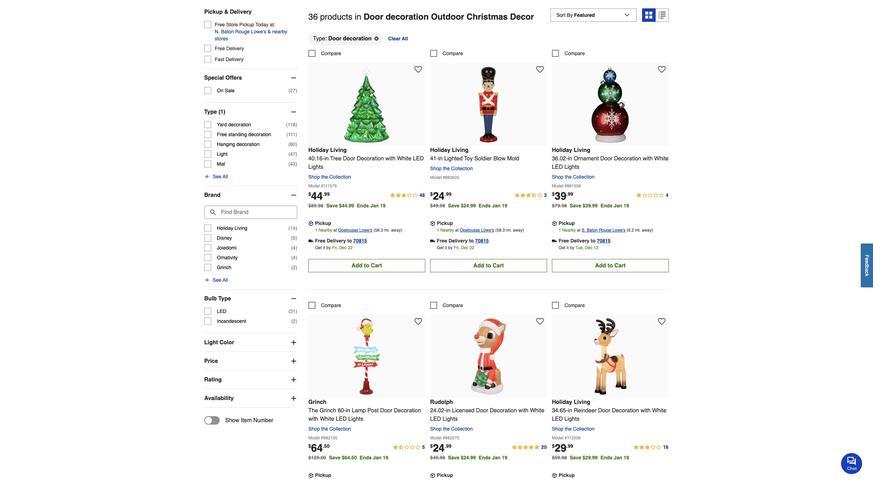 Task type: vqa. For each thing, say whether or not it's contained in the screenshot.


Task type: locate. For each thing, give the bounding box(es) containing it.
1 $49.98 save $24.99 ends jan 19 from the top
[[430, 203, 508, 209]]

3 70815 button from the left
[[597, 237, 611, 245]]

1 see from the top
[[213, 174, 222, 179]]

with inside holiday living 34.65-in reindeer door decoration with white led lights
[[641, 408, 651, 414]]

decoration left close circle filled icon
[[343, 36, 372, 42]]

to
[[347, 238, 352, 244], [469, 238, 474, 244], [591, 238, 596, 244], [364, 263, 370, 269], [486, 263, 491, 269], [608, 263, 613, 269]]

bulb
[[204, 296, 217, 302]]

2 mi. from the left
[[506, 228, 512, 233]]

by for truck filled icon
[[327, 246, 331, 250]]

minus image up ( 27 )
[[290, 74, 297, 81]]

0 vertical spatial baton
[[221, 29, 234, 34]]

0 horizontal spatial rouge
[[235, 29, 250, 34]]

shop the collection link up 882070
[[430, 426, 476, 432]]

the up model # 882155
[[321, 426, 328, 432]]

1 horizontal spatial away)
[[513, 228, 524, 233]]

dec for opelousas lowe's button for truck filled image corresponding to get it by fri, dec 22
[[461, 246, 469, 250]]

lights inside holiday living 40.16-in tree door decoration with white led lights
[[309, 164, 324, 170]]

2 away) from the left
[[513, 228, 524, 233]]

pickup image for 1 nearby at s. baton rouge lowe's (6.2 mi. away)
[[552, 221, 557, 226]]

at for s. baton rouge lowe's button
[[577, 228, 581, 233]]

model up 29
[[552, 436, 564, 441]]

0 vertical spatial $ 24 .99
[[430, 190, 452, 202]]

shop the collection up 113358
[[552, 426, 595, 432]]

1 horizontal spatial 5
[[422, 445, 425, 450]]

0 horizontal spatial 3 stars image
[[390, 191, 426, 200]]

shop the collection link up 881558
[[552, 174, 598, 180]]

2 actual price $24.99 element from the top
[[430, 442, 452, 454]]

0 vertical spatial 4
[[666, 193, 669, 198]]

1 actual price $24.99 element from the top
[[430, 190, 452, 202]]

type
[[204, 109, 217, 115], [218, 296, 231, 302]]

compare inside 5014124907 element
[[565, 51, 585, 56]]

2 down ( 31 )
[[293, 318, 296, 324]]

light up mat on the left top of the page
[[217, 151, 228, 157]]

nearby for opelousas lowe's button for truck filled image corresponding to get it by fri, dec 22
[[441, 228, 454, 233]]

0 vertical spatial see all button
[[204, 173, 228, 180]]

collection for ornament
[[573, 174, 595, 180]]

rating
[[204, 377, 222, 383]]

in inside holiday living 36.02-in ornament door decoration with white led lights
[[568, 156, 573, 162]]

shop up model # 882070
[[430, 426, 442, 432]]

f
[[865, 255, 870, 258]]

2 see all button from the top
[[204, 277, 228, 284]]

$49.98 save $24.99 ends jan 19 down 882605
[[430, 203, 508, 209]]

compare inside 5014124609 element
[[443, 51, 463, 56]]

save left the $44.99
[[326, 203, 338, 209]]

with for 36.02-in ornament door decoration with white led lights
[[643, 156, 653, 162]]

see all up "bulb type"
[[213, 277, 228, 283]]

blow
[[494, 156, 506, 162]]

1 truck filled image from the left
[[430, 239, 435, 244]]

$ 24 .99 right '48'
[[430, 190, 452, 202]]

16 button
[[634, 444, 669, 452]]

0 vertical spatial 24
[[433, 190, 445, 202]]

e up d on the bottom of page
[[865, 258, 870, 261]]

4 minus image from the top
[[290, 295, 297, 302]]

light inside button
[[204, 339, 218, 346]]

b
[[865, 266, 870, 269]]

# for rudolph 24.02-in licensed door decoration with white led lights
[[443, 436, 445, 441]]

$49.98 save $24.99 ends jan 19 for 3
[[430, 203, 508, 209]]

holiday inside holiday living 34.65-in reindeer door decoration with white led lights
[[552, 399, 573, 406]]

0 horizontal spatial add to cart
[[352, 263, 382, 269]]

& inside n. baton rouge lowe's & nearby stores
[[268, 29, 271, 34]]

door inside rudolph 24.02-in licensed door decoration with white led lights
[[476, 408, 489, 414]]

led inside grinch the grinch 60-in lamp post door decoration with white led lights
[[336, 416, 347, 423]]

1 vertical spatial $49.98
[[430, 455, 445, 461]]

minus image inside 'bulb type' button
[[290, 295, 297, 302]]

$ inside $ 44 .99
[[309, 191, 311, 197]]

2 70815 button from the left
[[475, 237, 489, 245]]

the up model # 113358 at bottom
[[565, 426, 572, 432]]

111579
[[324, 184, 337, 189]]

70815 for opelousas lowe's button for truck filled image corresponding to get it by fri, dec 22
[[475, 238, 489, 244]]

pickup image
[[309, 221, 313, 226], [552, 221, 557, 226], [430, 473, 435, 478]]

actual price $24.99 element right '48'
[[430, 190, 452, 202]]

led inside holiday living 40.16-in tree door decoration with white led lights
[[413, 156, 424, 162]]

shop
[[430, 166, 442, 171], [309, 174, 320, 180], [552, 174, 564, 180], [309, 426, 320, 432], [430, 426, 442, 432], [552, 426, 564, 432]]

1 star image
[[636, 191, 669, 200]]

3 get from the left
[[559, 246, 566, 250]]

)
[[296, 88, 297, 93], [296, 122, 297, 127], [296, 132, 297, 137], [296, 141, 297, 147], [296, 151, 297, 157], [296, 161, 297, 167], [296, 225, 297, 231], [296, 235, 297, 241], [296, 245, 297, 251], [296, 255, 297, 260], [296, 265, 297, 270], [296, 308, 297, 314], [296, 318, 297, 324]]

1 horizontal spatial mi.
[[506, 228, 512, 233]]

shop for holiday living 40.16-in tree door decoration with white led lights
[[309, 174, 320, 180]]

lights down 40.16-
[[309, 164, 324, 170]]

$89.98 save $44.99 ends jan 19
[[309, 203, 386, 209]]

3 minus image from the top
[[290, 192, 297, 199]]

save down 882070
[[448, 455, 460, 461]]

1 nearby at s. baton rouge lowe's (6.2 mi. away)
[[559, 228, 654, 233]]

1 horizontal spatial 1
[[437, 228, 440, 233]]

get it by fri, dec 22 for truck filled icon's opelousas lowe's button
[[315, 246, 353, 250]]

7 ) from the top
[[296, 225, 297, 231]]

1 vertical spatial &
[[268, 29, 271, 34]]

70815 button
[[354, 237, 367, 245], [475, 237, 489, 245], [597, 237, 611, 245]]

1 vertical spatial ( 4 )
[[291, 255, 297, 260]]

1 vertical spatial savings save $24.99 element
[[448, 455, 510, 461]]

bulb type button
[[204, 290, 297, 308]]

1 vertical spatial rouge
[[599, 228, 612, 233]]

1 add from the left
[[352, 263, 363, 269]]

$ inside $ 29 .99
[[552, 444, 555, 449]]

save down .50
[[329, 455, 341, 461]]

2 opelousas lowe's button from the left
[[460, 227, 494, 234]]

living for holiday living 41-in lighted toy soldier blow mold
[[452, 147, 469, 154]]

in
[[355, 12, 362, 22], [325, 156, 329, 162], [439, 156, 443, 162], [568, 156, 573, 162], [346, 408, 350, 414], [446, 408, 451, 414], [568, 408, 573, 414]]

was price $59.98 element
[[552, 453, 570, 461]]

0 vertical spatial $24.99
[[461, 203, 476, 209]]

door
[[364, 12, 384, 22], [329, 36, 342, 42], [343, 156, 355, 162], [601, 156, 613, 162], [380, 408, 393, 414], [476, 408, 489, 414], [599, 408, 611, 414]]

get it by tue, dec 12
[[559, 246, 599, 250]]

3 ) from the top
[[296, 132, 297, 137]]

3 1 from the left
[[559, 228, 561, 233]]

1 for truck filled icon
[[315, 228, 318, 233]]

(
[[289, 88, 290, 93], [286, 122, 288, 127], [287, 132, 288, 137], [289, 141, 290, 147], [289, 151, 290, 157], [289, 161, 290, 167], [289, 225, 290, 231], [291, 235, 293, 241], [291, 245, 293, 251], [291, 255, 293, 260], [291, 265, 293, 270], [289, 308, 290, 314], [291, 318, 293, 324]]

collection for reindeer
[[573, 426, 595, 432]]

) for incandescent
[[296, 318, 297, 324]]

0 horizontal spatial get
[[315, 246, 322, 250]]

11 ) from the top
[[296, 265, 297, 270]]

get for truck filled image corresponding to get it by fri, dec 22
[[437, 246, 444, 250]]

1 savings save $24.99 element from the top
[[448, 203, 510, 209]]

20
[[542, 445, 547, 450]]

living inside holiday living 36.02-in ornament door decoration with white led lights
[[574, 147, 591, 154]]

baton right s.
[[587, 228, 598, 233]]

holiday up disney
[[217, 225, 233, 231]]

see all down mat on the left top of the page
[[213, 174, 228, 179]]

compare for 5013266113 element
[[565, 303, 585, 308]]

shop the collection link up 113358
[[552, 426, 598, 432]]

minus image up ( 31 )
[[290, 295, 297, 302]]

.99 for 4
[[567, 191, 574, 197]]

0 horizontal spatial add to cart button
[[309, 259, 426, 273]]

0 horizontal spatial type
[[204, 109, 217, 115]]

3 dec from the left
[[585, 246, 593, 250]]

( 2 ) down ( 5 )
[[291, 265, 297, 270]]

2 horizontal spatial nearby
[[563, 228, 576, 233]]

all right clear
[[402, 36, 408, 42]]

5 ) from the top
[[296, 151, 297, 157]]

2 savings save $24.99 element from the top
[[448, 455, 510, 461]]

shop the collection link for 36.02-
[[552, 174, 598, 180]]

5 button
[[393, 444, 426, 452]]

1 get it by fri, dec 22 from the left
[[315, 246, 353, 250]]

see all for first see all button
[[213, 174, 228, 179]]

shop the collection link
[[430, 166, 476, 171], [309, 174, 354, 180], [552, 174, 598, 180], [309, 426, 354, 432], [430, 426, 476, 432], [552, 426, 598, 432]]

model up 39
[[552, 184, 564, 189]]

lights inside grinch the grinch 60-in lamp post door decoration with white led lights
[[349, 416, 364, 423]]

1 horizontal spatial fri,
[[454, 246, 460, 250]]

1 horizontal spatial 70815 button
[[475, 237, 489, 245]]

with inside holiday living 40.16-in tree door decoration with white led lights
[[386, 156, 396, 162]]

2 by from the left
[[448, 246, 453, 250]]

shop the collection for 40.16-
[[309, 174, 351, 180]]

0 vertical spatial ( 4 )
[[291, 245, 297, 251]]

1 1 from the left
[[315, 228, 318, 233]]

1 mi. from the left
[[385, 228, 390, 233]]

pickup image
[[430, 221, 435, 226], [309, 473, 313, 478], [552, 473, 557, 478]]

living for holiday living 34.65-in reindeer door decoration with white led lights
[[574, 399, 591, 406]]

led inside rudolph 24.02-in licensed door decoration with white led lights
[[430, 416, 441, 423]]

save left the $29.99
[[570, 455, 582, 461]]

plus image for availability
[[290, 395, 297, 402]]

0 vertical spatial see
[[213, 174, 222, 179]]

at
[[334, 228, 337, 233], [455, 228, 459, 233], [577, 228, 581, 233]]

with
[[386, 156, 396, 162], [643, 156, 653, 162], [519, 408, 529, 414], [641, 408, 651, 414], [309, 416, 319, 423]]

0 horizontal spatial 22
[[348, 246, 353, 250]]

living inside holiday living 40.16-in tree door decoration with white led lights
[[330, 147, 347, 154]]

jan for 16
[[614, 455, 623, 461]]

3 free delivery to 70815 from the left
[[559, 238, 611, 244]]

ends jan 19 element
[[357, 203, 389, 209], [479, 203, 510, 209], [601, 203, 632, 209], [360, 455, 391, 461], [479, 455, 510, 461], [601, 455, 632, 461]]

outdoor
[[431, 12, 465, 22]]

0 horizontal spatial &
[[224, 9, 228, 15]]

1 vertical spatial see all button
[[204, 277, 228, 284]]

ends for 4
[[601, 203, 613, 209]]

4
[[666, 193, 669, 198], [293, 245, 296, 251], [293, 255, 296, 260]]

in left tree
[[325, 156, 329, 162]]

savings save $24.99 element
[[448, 203, 510, 209], [448, 455, 510, 461]]

holiday inside holiday living 41-in lighted toy soldier blow mold
[[430, 147, 451, 154]]

1 horizontal spatial truck filled image
[[552, 239, 557, 244]]

2 plus image from the top
[[290, 395, 297, 402]]

cart for 1st add to cart button from right
[[615, 263, 626, 269]]

1 horizontal spatial it
[[445, 246, 447, 250]]

white inside holiday living 40.16-in tree door decoration with white led lights
[[397, 156, 412, 162]]

living inside holiday living 41-in lighted toy soldier blow mold
[[452, 147, 469, 154]]

2 truck filled image from the left
[[552, 239, 557, 244]]

1 ) from the top
[[296, 88, 297, 93]]

0 horizontal spatial away)
[[391, 228, 403, 233]]

light for light color
[[204, 339, 218, 346]]

see all button up "bulb type"
[[204, 277, 228, 284]]

see for first see all button
[[213, 174, 222, 179]]

rouge
[[235, 29, 250, 34], [599, 228, 612, 233]]

.99 for 20
[[445, 444, 452, 449]]

collection up 111579
[[330, 174, 351, 180]]

white for 34.65-in reindeer door decoration with white led lights
[[653, 408, 667, 414]]

hanging
[[217, 141, 235, 147]]

1 nearby at opelousas lowe's (58.3 mi. away) for truck filled image corresponding to get it by fri, dec 22
[[437, 228, 524, 233]]

plus image inside price button
[[290, 358, 297, 365]]

$89.98
[[309, 203, 324, 209]]

door right type: at the left
[[329, 36, 342, 42]]

2 at from the left
[[455, 228, 459, 233]]

1 vertical spatial $49.98 save $24.99 ends jan 19
[[430, 455, 508, 461]]

free delivery to 70815 for opelousas lowe's button for truck filled image corresponding to get it by fri, dec 22
[[437, 238, 489, 244]]

2 1 nearby at opelousas lowe's (58.3 mi. away) from the left
[[437, 228, 524, 233]]

0 vertical spatial rouge
[[235, 29, 250, 34]]

1 ( 2 ) from the top
[[291, 265, 297, 270]]

1 22 from the left
[[348, 246, 353, 250]]

all down mat on the left top of the page
[[223, 174, 228, 179]]

the for 41-
[[443, 166, 450, 171]]

was price $89.98 element
[[309, 201, 326, 209]]

fast delivery
[[215, 56, 244, 62]]

$ right '48'
[[430, 191, 433, 197]]

1 horizontal spatial free delivery to 70815
[[437, 238, 489, 244]]

f e e d b a c k
[[865, 255, 870, 277]]

minus image inside 'brand' 'button'
[[290, 192, 297, 199]]

light left color on the bottom of the page
[[204, 339, 218, 346]]

rouge right s.
[[599, 228, 612, 233]]

led down "24.02-"
[[430, 416, 441, 423]]

.99 inside $ 44 .99
[[323, 191, 330, 197]]

1 vertical spatial type
[[218, 296, 231, 302]]

0 horizontal spatial baton
[[221, 29, 234, 34]]

was price $49.98 element
[[430, 201, 448, 209], [430, 453, 448, 461]]

1 horizontal spatial add to cart button
[[430, 259, 547, 273]]

ends for 16
[[601, 455, 613, 461]]

2 was price $49.98 element from the top
[[430, 453, 448, 461]]

$ 29 .99
[[552, 442, 574, 454]]

2 get from the left
[[437, 246, 444, 250]]

1 vertical spatial light
[[204, 339, 218, 346]]

door inside holiday living 36.02-in ornament door decoration with white led lights
[[601, 156, 613, 162]]

2 22 from the left
[[470, 246, 475, 250]]

3 add to cart from the left
[[595, 263, 626, 269]]

compare inside the 5014124741 element
[[443, 303, 463, 308]]

1 70815 button from the left
[[354, 237, 367, 245]]

2 horizontal spatial free delivery to 70815
[[559, 238, 611, 244]]

0 horizontal spatial truck filled image
[[430, 239, 435, 244]]

1 horizontal spatial 22
[[470, 246, 475, 250]]

$ right '3'
[[552, 191, 555, 197]]

grinch up the
[[309, 399, 327, 406]]

actual price $24.99 element down model # 882070
[[430, 442, 452, 454]]

lights down lamp
[[349, 416, 364, 423]]

.99 inside $ 29 .99
[[567, 444, 574, 449]]

2 horizontal spatial mi.
[[636, 228, 641, 233]]

( 42 )
[[289, 161, 297, 167]]

in inside grinch the grinch 60-in lamp post door decoration with white led lights
[[346, 408, 350, 414]]

door inside holiday living 34.65-in reindeer door decoration with white led lights
[[599, 408, 611, 414]]

1 horizontal spatial get
[[437, 246, 444, 250]]

minus image left 44
[[290, 192, 297, 199]]

1 2 from the top
[[293, 265, 296, 270]]

2 vertical spatial 4
[[293, 255, 296, 260]]

model left 882070
[[430, 436, 442, 441]]

1 vertical spatial see
[[213, 277, 222, 283]]

with inside grinch the grinch 60-in lamp post door decoration with white led lights
[[309, 416, 319, 423]]

2 70815 from the left
[[475, 238, 489, 244]]

0 horizontal spatial pickup image
[[309, 221, 313, 226]]

1 at from the left
[[334, 228, 337, 233]]

grinch
[[217, 265, 231, 270], [309, 399, 327, 406], [320, 408, 336, 414]]

lights down 36.02-
[[565, 164, 580, 170]]

5001899415 element
[[309, 50, 341, 57]]

5 inside image
[[422, 445, 425, 450]]

compare inside 5014124979 element
[[321, 303, 341, 308]]

2 for grinch
[[293, 265, 296, 270]]

2 fri, from the left
[[454, 246, 460, 250]]

3 cart from the left
[[615, 263, 626, 269]]

collection for lighted
[[451, 166, 473, 171]]

3 70815 from the left
[[597, 238, 611, 244]]

lights inside holiday living 36.02-in ornament door decoration with white led lights
[[565, 164, 580, 170]]

plus image inside availability button
[[290, 395, 297, 402]]

2 horizontal spatial at
[[577, 228, 581, 233]]

1 ( 4 ) from the top
[[291, 245, 297, 251]]

$49.98 save $24.99 ends jan 19 down 882070
[[430, 455, 508, 461]]

3 stars image containing 48
[[390, 191, 426, 200]]

in right "products" at left
[[355, 12, 362, 22]]

light for light
[[217, 151, 228, 157]]

36 products in door decoration outdoor christmas decor
[[309, 12, 534, 22]]

holiday up 36.02-
[[552, 147, 573, 154]]

minus image inside special offers button
[[290, 74, 297, 81]]

e up b on the right bottom of page
[[865, 261, 870, 263]]

1 for truck filled image corresponding to get it by fri, dec 22
[[437, 228, 440, 233]]

1 horizontal spatial cart
[[493, 263, 504, 269]]

6 ) from the top
[[296, 161, 297, 167]]

1 1 nearby at opelousas lowe's (58.3 mi. away) from the left
[[315, 228, 403, 233]]

$ for 16
[[552, 444, 555, 449]]

0 horizontal spatial mi.
[[385, 228, 390, 233]]

decoration inside holiday living 40.16-in tree door decoration with white led lights
[[357, 156, 384, 162]]

44
[[311, 190, 323, 202]]

white inside holiday living 34.65-in reindeer door decoration with white led lights
[[653, 408, 667, 414]]

.99 down model # 111579
[[323, 191, 330, 197]]

( 5 )
[[291, 235, 297, 241]]

shop the collection for 41-
[[430, 166, 473, 171]]

3 nearby from the left
[[563, 228, 576, 233]]

minus image
[[290, 74, 297, 81], [290, 108, 297, 115], [290, 192, 297, 199], [290, 295, 297, 302]]

opelousas
[[338, 228, 358, 233], [460, 228, 480, 233]]

type left (1)
[[204, 109, 217, 115]]

2 $ 24 .99 from the top
[[430, 442, 452, 454]]

1 horizontal spatial opelousas lowe's button
[[460, 227, 494, 234]]

2 down ( 5 )
[[293, 265, 296, 270]]

1 vertical spatial plus image
[[290, 395, 297, 402]]

collection up 882070
[[451, 426, 473, 432]]

collection down toy
[[451, 166, 473, 171]]

# up actual price $29.99 element
[[565, 436, 567, 441]]

(58.3
[[374, 228, 383, 233], [496, 228, 505, 233]]

shop the collection link for 40.16-
[[309, 174, 354, 180]]

2 dec from the left
[[461, 246, 469, 250]]

plus image
[[290, 376, 297, 383], [290, 395, 297, 402]]

0 vertical spatial &
[[224, 9, 228, 15]]

jan
[[370, 203, 379, 209], [492, 203, 501, 209], [614, 203, 623, 209], [373, 455, 382, 461], [492, 455, 501, 461], [614, 455, 623, 461]]

truck filled image
[[430, 239, 435, 244], [552, 239, 557, 244]]

&
[[224, 9, 228, 15], [268, 29, 271, 34]]

in left lighted
[[439, 156, 443, 162]]

offers
[[226, 75, 242, 81]]

(6.2
[[627, 228, 634, 233]]

1 vertical spatial grinch
[[309, 399, 327, 406]]

close circle filled image
[[375, 37, 379, 41]]

shop for rudolph 24.02-in licensed door decoration with white led lights
[[430, 426, 442, 432]]

heart outline image
[[536, 318, 544, 326], [658, 318, 666, 326]]

compare inside 5013266113 element
[[565, 303, 585, 308]]

1 vertical spatial see all
[[213, 277, 228, 283]]

plus image
[[204, 174, 210, 179], [204, 277, 210, 283], [290, 339, 297, 346], [290, 358, 297, 365]]

1 $49.98 from the top
[[430, 203, 445, 209]]

decoration for 34.65-in reindeer door decoration with white led lights
[[612, 408, 639, 414]]

$79.98
[[552, 203, 567, 209]]

0 horizontal spatial 1 nearby at opelousas lowe's (58.3 mi. away)
[[315, 228, 403, 233]]

1 away) from the left
[[391, 228, 403, 233]]

19 for 48
[[380, 203, 386, 209]]

2 ( 2 ) from the top
[[291, 318, 297, 324]]

decoration inside holiday living 36.02-in ornament door decoration with white led lights
[[614, 156, 642, 162]]

27
[[290, 88, 296, 93]]

list box
[[309, 32, 669, 50]]

( for disney
[[291, 235, 293, 241]]

60-
[[338, 408, 346, 414]]

2 horizontal spatial 70815
[[597, 238, 611, 244]]

2 horizontal spatial add
[[595, 263, 606, 269]]

2 horizontal spatial add to cart
[[595, 263, 626, 269]]

living up ornament
[[574, 147, 591, 154]]

2 heart outline image from the left
[[658, 318, 666, 326]]

$ inside $ 64 .50
[[309, 444, 311, 449]]

( 2 ) for grinch
[[291, 265, 297, 270]]

24 down model # 882070
[[433, 442, 445, 454]]

1 was price $49.98 element from the top
[[430, 201, 448, 209]]

2 horizontal spatial add to cart button
[[552, 259, 669, 273]]

model up 44
[[309, 184, 320, 189]]

1 cart from the left
[[371, 263, 382, 269]]

shop the collection link for grinch
[[309, 426, 354, 432]]

0 horizontal spatial 70815 button
[[354, 237, 367, 245]]

jan for 4
[[614, 203, 623, 209]]

led left 41-
[[413, 156, 424, 162]]

1 vertical spatial 2
[[293, 318, 296, 324]]

0 vertical spatial $49.98 save $24.99 ends jan 19
[[430, 203, 508, 209]]

2 see from the top
[[213, 277, 222, 283]]

0 horizontal spatial free delivery to 70815
[[315, 238, 367, 244]]

truck filled image for get it by fri, dec 22
[[430, 239, 435, 244]]

disney
[[217, 235, 232, 241]]

actual price $24.99 element
[[430, 190, 452, 202], [430, 442, 452, 454]]

0 vertical spatial savings save $24.99 element
[[448, 203, 510, 209]]

light
[[217, 151, 228, 157], [204, 339, 218, 346]]

the up model # 111579
[[321, 174, 328, 180]]

2 cart from the left
[[493, 263, 504, 269]]

2 horizontal spatial dec
[[585, 246, 593, 250]]

door up close circle filled icon
[[364, 12, 384, 22]]

1 horizontal spatial 3 stars image
[[634, 444, 669, 452]]

savings save $24.99 element for 3
[[448, 203, 510, 209]]

13 ) from the top
[[296, 318, 297, 324]]

36.02-
[[552, 156, 568, 162]]

get for get it by tue, dec 12's truck filled image
[[559, 246, 566, 250]]

2 horizontal spatial get
[[559, 246, 566, 250]]

41-
[[430, 156, 439, 162]]

actual price $29.99 element
[[552, 442, 574, 454]]

led down 36.02-
[[552, 164, 563, 170]]

shop the collection link up the "882155"
[[309, 426, 354, 432]]

pickup
[[204, 9, 223, 15], [239, 22, 254, 27], [315, 221, 331, 226], [437, 221, 453, 226], [559, 221, 575, 226], [315, 473, 331, 478], [437, 473, 453, 478], [559, 473, 575, 478]]

living up tree
[[330, 147, 347, 154]]

1 opelousas lowe's button from the left
[[338, 227, 373, 234]]

living inside holiday living 34.65-in reindeer door decoration with white led lights
[[574, 399, 591, 406]]

2 1 from the left
[[437, 228, 440, 233]]

model # 882070
[[430, 436, 459, 441]]

0 horizontal spatial (58.3
[[374, 228, 383, 233]]

lowe's
[[251, 29, 266, 34], [360, 228, 373, 233], [481, 228, 494, 233], [613, 228, 626, 233]]

compare
[[321, 51, 341, 56], [443, 51, 463, 56], [565, 51, 585, 56], [321, 303, 341, 308], [443, 303, 463, 308], [565, 303, 585, 308]]

actual price $24.99 element for 20
[[430, 442, 452, 454]]

1 free delivery to 70815 from the left
[[315, 238, 367, 244]]

1 vertical spatial $24.99
[[461, 455, 476, 461]]

0 horizontal spatial opelousas lowe's button
[[338, 227, 373, 234]]

1 horizontal spatial heart outline image
[[658, 318, 666, 326]]

$49.98 down model # 882605
[[430, 203, 445, 209]]

3 add from the left
[[595, 263, 606, 269]]

0 vertical spatial plus image
[[290, 376, 297, 383]]

2 minus image from the top
[[290, 108, 297, 115]]

2 opelousas from the left
[[460, 228, 480, 233]]

free delivery to 70815 for s. baton rouge lowe's button
[[559, 238, 611, 244]]

shop the collection up 881558
[[552, 174, 595, 180]]

0 horizontal spatial heart outline image
[[536, 318, 544, 326]]

# down "24.02-"
[[443, 436, 445, 441]]

1 horizontal spatial dec
[[461, 246, 469, 250]]

1 horizontal spatial by
[[448, 246, 453, 250]]

toy
[[464, 156, 473, 162]]

0 vertical spatial all
[[402, 36, 408, 42]]

see up "bulb type"
[[213, 277, 222, 283]]

0 vertical spatial 3 stars image
[[390, 191, 426, 200]]

shop the collection link up 882605
[[430, 166, 476, 171]]

shop the collection for in
[[430, 426, 473, 432]]

1.5 stars image
[[393, 444, 426, 452]]

1 see all from the top
[[213, 174, 228, 179]]

all inside button
[[402, 36, 408, 42]]

was price $49.98 element for 20
[[430, 453, 448, 461]]

1 minus image from the top
[[290, 74, 297, 81]]

3 it from the left
[[567, 246, 569, 250]]

clear all
[[388, 36, 408, 42]]

22 for 70815 'button' corresponding to truck filled icon's opelousas lowe's button
[[348, 246, 353, 250]]

1 plus image from the top
[[290, 376, 297, 383]]

shop the collection link up 111579
[[309, 174, 354, 180]]

3 stars image
[[390, 191, 426, 200], [634, 444, 669, 452]]

5014124609 element
[[430, 50, 463, 57]]

decoration inside holiday living 34.65-in reindeer door decoration with white led lights
[[612, 408, 639, 414]]

0 horizontal spatial at
[[334, 228, 337, 233]]

see all button down mat on the left top of the page
[[204, 173, 228, 180]]

item
[[241, 417, 252, 424]]

$ 39 .99
[[552, 190, 574, 202]]

all up "bulb type"
[[223, 277, 228, 283]]

free standing decoration
[[217, 132, 271, 137]]

.99 down the model # 881558
[[567, 191, 574, 197]]

0 horizontal spatial 70815
[[354, 238, 367, 244]]

$ right 20
[[552, 444, 555, 449]]

1 fri, from the left
[[332, 246, 338, 250]]

1 vertical spatial ( 2 )
[[291, 318, 297, 324]]

grinch for grinch
[[217, 265, 231, 270]]

decoration up the clear all button
[[386, 12, 429, 22]]

0 horizontal spatial by
[[327, 246, 331, 250]]

see
[[213, 174, 222, 179], [213, 277, 222, 283]]

1 horizontal spatial at
[[455, 228, 459, 233]]

type inside button
[[218, 296, 231, 302]]

with for 34.65-in reindeer door decoration with white led lights
[[641, 408, 651, 414]]

1 vertical spatial was price $49.98 element
[[430, 453, 448, 461]]

1 horizontal spatial rouge
[[599, 228, 612, 233]]

1 opelousas from the left
[[338, 228, 358, 233]]

1 vertical spatial 24
[[433, 442, 445, 454]]

actual price $39.99 element
[[552, 190, 574, 202]]

cart for second add to cart button
[[493, 263, 504, 269]]

decoration for 40.16-in tree door decoration with white led lights
[[357, 156, 384, 162]]

jan for 3
[[492, 203, 501, 209]]

2 24 from the top
[[433, 442, 445, 454]]

ends jan 19 element for 4
[[601, 203, 632, 209]]

.50
[[323, 444, 330, 449]]

by
[[327, 246, 331, 250], [448, 246, 453, 250], [570, 246, 575, 250]]

dec for truck filled icon's opelousas lowe's button
[[339, 246, 347, 250]]

collection up the "882155"
[[330, 426, 351, 432]]

grinch down ornativity
[[217, 265, 231, 270]]

holiday for holiday living 34.65-in reindeer door decoration with white led lights
[[552, 399, 573, 406]]

$24.99 for 20
[[461, 455, 476, 461]]

24 for 3
[[433, 190, 445, 202]]

nearby for s. baton rouge lowe's button
[[563, 228, 576, 233]]

3 stars image for 44
[[390, 191, 426, 200]]

holiday living 36.02-in ornament door decoration with white led lights image
[[572, 66, 649, 143]]

) for hanging decoration
[[296, 141, 297, 147]]

heart outline image
[[415, 66, 422, 74], [536, 66, 544, 74], [658, 66, 666, 74], [415, 318, 422, 326]]

$ up was price $89.98 element
[[309, 191, 311, 197]]

white inside holiday living 36.02-in ornament door decoration with white led lights
[[655, 156, 669, 162]]

holiday inside holiday living 40.16-in tree door decoration with white led lights
[[309, 147, 329, 154]]

the up model # 882070
[[443, 426, 450, 432]]

nearby
[[319, 228, 332, 233], [441, 228, 454, 233], [563, 228, 576, 233]]

3 stars image containing 16
[[634, 444, 669, 452]]

door inside holiday living 40.16-in tree door decoration with white led lights
[[343, 156, 355, 162]]

shop the collection
[[430, 166, 473, 171], [309, 174, 351, 180], [552, 174, 595, 180], [309, 426, 351, 432], [430, 426, 473, 432], [552, 426, 595, 432]]

1 vertical spatial all
[[223, 174, 228, 179]]

.99 inside $ 39 .99
[[567, 191, 574, 197]]

with inside holiday living 36.02-in ornament door decoration with white led lights
[[643, 156, 653, 162]]

shop up model # 113358 at bottom
[[552, 426, 564, 432]]

0 vertical spatial actual price $24.99 element
[[430, 190, 452, 202]]

1 by from the left
[[327, 246, 331, 250]]

holiday living 41-in lighted toy soldier blow mold
[[430, 147, 520, 162]]

lowe's inside n. baton rouge lowe's & nearby stores
[[251, 29, 266, 34]]

4 ) from the top
[[296, 141, 297, 147]]

lights inside holiday living 34.65-in reindeer door decoration with white led lights
[[565, 416, 580, 423]]

1 $ 24 .99 from the top
[[430, 190, 452, 202]]

2 nearby from the left
[[441, 228, 454, 233]]

.99 down model # 882605
[[445, 191, 452, 197]]

model left 882605
[[430, 175, 442, 180]]

living for holiday living 40.16-in tree door decoration with white led lights
[[330, 147, 347, 154]]

2 horizontal spatial cart
[[615, 263, 626, 269]]

holiday living 34.65-in reindeer door decoration with white led lights image
[[572, 318, 649, 396]]

the up the model # 881558
[[565, 174, 572, 180]]

1 vertical spatial baton
[[587, 228, 598, 233]]

1 horizontal spatial &
[[268, 29, 271, 34]]

1 vertical spatial $ 24 .99
[[430, 442, 452, 454]]

# up actual price $44.99 'element'
[[321, 184, 324, 189]]

led inside holiday living 36.02-in ornament door decoration with white led lights
[[552, 164, 563, 170]]

.99 down model # 882070
[[445, 444, 452, 449]]

get it by fri, dec 22
[[315, 246, 353, 250], [437, 246, 475, 250]]

pickup image for 1 nearby at opelousas lowe's (58.3 mi. away)
[[309, 221, 313, 226]]

lights inside rudolph 24.02-in licensed door decoration with white led lights
[[443, 416, 458, 423]]

0 horizontal spatial cart
[[371, 263, 382, 269]]

$ inside $ 39 .99
[[552, 191, 555, 197]]

1 horizontal spatial (58.3
[[496, 228, 505, 233]]

store
[[226, 22, 238, 27]]

rudolph 24.02-in licensed door decoration with white led lights image
[[450, 318, 528, 396]]

1 70815 from the left
[[354, 238, 367, 244]]

1 horizontal spatial type
[[218, 296, 231, 302]]

1 add to cart from the left
[[352, 263, 382, 269]]

2 it from the left
[[445, 246, 447, 250]]

model up 64
[[309, 436, 320, 441]]

grinch left 60- at the bottom left
[[320, 408, 336, 414]]

shop the collection up the "882155"
[[309, 426, 351, 432]]

was price $49.98 element down model # 882070
[[430, 453, 448, 461]]

1 horizontal spatial get it by fri, dec 22
[[437, 246, 475, 250]]

$
[[309, 191, 311, 197], [430, 191, 433, 197], [552, 191, 555, 197], [309, 444, 311, 449], [430, 444, 433, 449], [552, 444, 555, 449]]

2 see all from the top
[[213, 277, 228, 283]]

living down find brand text box
[[235, 225, 248, 231]]

compare inside the 5001899415 element
[[321, 51, 341, 56]]

1 nearby from the left
[[319, 228, 332, 233]]

in left the reindeer
[[568, 408, 573, 414]]

2 $49.98 from the top
[[430, 455, 445, 461]]

ornament
[[574, 156, 599, 162]]

3 by from the left
[[570, 246, 575, 250]]

& down the at:
[[268, 29, 271, 34]]

3
[[544, 193, 547, 198]]

2 free delivery to 70815 from the left
[[437, 238, 489, 244]]

2 get it by fri, dec 22 from the left
[[437, 246, 475, 250]]

shop up model # 111579
[[309, 174, 320, 180]]

shop down 41-
[[430, 166, 442, 171]]

door right the reindeer
[[599, 408, 611, 414]]

compare for 5014124979 element
[[321, 303, 341, 308]]

actual price $44.99 element
[[309, 190, 330, 202]]

(58.3 for truck filled icon's opelousas lowe's button
[[374, 228, 383, 233]]

9 ) from the top
[[296, 245, 297, 251]]

3 add to cart button from the left
[[552, 259, 669, 273]]

1 (58.3 from the left
[[374, 228, 383, 233]]

12 ) from the top
[[296, 308, 297, 314]]

number
[[254, 417, 274, 424]]

led down 34.65-
[[552, 416, 563, 423]]

add for 1st add to cart button from right
[[595, 263, 606, 269]]

plus image inside 'rating' button
[[290, 376, 297, 383]]

) for light
[[296, 151, 297, 157]]

ends jan 19 element for 48
[[357, 203, 389, 209]]

add
[[352, 263, 363, 269], [474, 263, 485, 269], [595, 263, 606, 269]]

ends for 5
[[360, 455, 372, 461]]

2 $24.99 from the top
[[461, 455, 476, 461]]

2 ) from the top
[[296, 122, 297, 127]]

model for 34.65-in reindeer door decoration with white led lights
[[552, 436, 564, 441]]

fri,
[[332, 246, 338, 250], [454, 246, 460, 250]]

see all button
[[204, 173, 228, 180], [204, 277, 228, 284]]

70815 button for s. baton rouge lowe's button
[[597, 237, 611, 245]]

2 $49.98 save $24.99 ends jan 19 from the top
[[430, 455, 508, 461]]

( for holiday living
[[289, 225, 290, 231]]

( for mat
[[289, 161, 290, 167]]

0 vertical spatial $49.98
[[430, 203, 445, 209]]

1 it from the left
[[323, 246, 325, 250]]

holiday inside holiday living 36.02-in ornament door decoration with white led lights
[[552, 147, 573, 154]]



Task type: describe. For each thing, give the bounding box(es) containing it.
ends jan 19 element for 16
[[601, 455, 632, 461]]

1 horizontal spatial baton
[[587, 228, 598, 233]]

19 for 3
[[502, 203, 508, 209]]

show
[[225, 417, 239, 424]]

3.5 stars image
[[514, 191, 547, 200]]

collection for door
[[451, 426, 473, 432]]

( for free standing decoration
[[287, 132, 288, 137]]

tue,
[[576, 246, 584, 250]]

reindeer
[[574, 408, 597, 414]]

shop the collection for 36.02-
[[552, 174, 595, 180]]

42
[[290, 161, 296, 167]]

on sale
[[217, 88, 235, 93]]

pickup & delivery
[[204, 9, 252, 15]]

# for holiday living 34.65-in reindeer door decoration with white led lights
[[565, 436, 567, 441]]

chat invite button image
[[842, 453, 863, 474]]

truck filled image
[[309, 239, 313, 244]]

24.02-
[[430, 408, 446, 414]]

plus image for rating
[[290, 376, 297, 383]]

get it by fri, dec 22 for opelousas lowe's button for truck filled image corresponding to get it by fri, dec 22
[[437, 246, 475, 250]]

24 for 20
[[433, 442, 445, 454]]

shop the collection link for in
[[430, 426, 476, 432]]

in inside holiday living 41-in lighted toy soldier blow mold
[[439, 156, 443, 162]]

white for 36.02-in ornament door decoration with white led lights
[[655, 156, 669, 162]]

type:
[[313, 36, 327, 42]]

holiday for holiday living 40.16-in tree door decoration with white led lights
[[309, 147, 329, 154]]

holiday living 36.02-in ornament door decoration with white led lights
[[552, 147, 669, 170]]

incandescent
[[217, 318, 246, 324]]

4 for joiedomi
[[293, 245, 296, 251]]

n.
[[215, 29, 220, 34]]

nearby for truck filled icon's opelousas lowe's button
[[319, 228, 332, 233]]

living for holiday living 36.02-in ornament door decoration with white led lights
[[574, 147, 591, 154]]

20 button
[[512, 444, 547, 452]]

the for in
[[443, 426, 450, 432]]

white inside rudolph 24.02-in licensed door decoration with white led lights
[[530, 408, 545, 414]]

1 add to cart button from the left
[[309, 259, 426, 273]]

at:
[[270, 22, 275, 27]]

brand button
[[204, 186, 297, 204]]

2 add to cart button from the left
[[430, 259, 547, 273]]

bulb type
[[204, 296, 231, 302]]

$59.98
[[552, 455, 567, 461]]

led down "bulb type"
[[217, 308, 227, 314]]

type: door decoration
[[313, 36, 372, 42]]

3 away) from the left
[[642, 228, 654, 233]]

brand
[[204, 192, 221, 198]]

$49.98 save $24.99 ends jan 19 for 20
[[430, 455, 508, 461]]

grinch the grinch 60-in lamp post door decoration with white led lights image
[[328, 318, 406, 396]]

( 111 )
[[287, 132, 297, 137]]

48 button
[[390, 191, 426, 200]]

1 e from the top
[[865, 258, 870, 261]]

truck filled image for get it by tue, dec 12
[[552, 239, 557, 244]]

31
[[290, 308, 296, 314]]

holiday living 41-in lighted toy soldier blow mold image
[[450, 66, 528, 143]]

save for 3
[[448, 203, 460, 209]]

see for second see all button
[[213, 277, 222, 283]]

) for yard decoration
[[296, 122, 297, 127]]

tree
[[330, 156, 342, 162]]

holiday living 40.16-in tree door decoration with white led lights
[[309, 147, 424, 170]]

compare for 5014124609 element
[[443, 51, 463, 56]]

$64.50
[[342, 455, 357, 461]]

shop for holiday living 41-in lighted toy soldier blow mold
[[430, 166, 442, 171]]

free delivery
[[215, 45, 244, 51]]

39
[[555, 190, 567, 202]]

products
[[320, 12, 353, 22]]

white inside grinch the grinch 60-in lamp post door decoration with white led lights
[[320, 416, 334, 423]]

14
[[290, 225, 296, 231]]

3 button
[[514, 191, 547, 200]]

$39.99
[[583, 203, 598, 209]]

0 vertical spatial type
[[204, 109, 217, 115]]

fast
[[215, 56, 224, 62]]

opelousas lowe's button for truck filled image corresponding to get it by fri, dec 22
[[460, 227, 494, 234]]

881558
[[567, 184, 581, 189]]

$129.00 save $64.50 ends jan 19
[[309, 455, 389, 461]]

47
[[290, 151, 296, 157]]

19 for 20
[[502, 455, 508, 461]]

decoration inside grinch the grinch 60-in lamp post door decoration with white led lights
[[394, 408, 421, 414]]

19 for 4
[[624, 203, 630, 209]]

availability button
[[204, 389, 297, 408]]

1 horizontal spatial pickup image
[[430, 473, 435, 478]]

ends for 48
[[357, 203, 369, 209]]

5013266113 element
[[552, 302, 585, 309]]

34.65-
[[552, 408, 568, 414]]

ends for 20
[[479, 455, 491, 461]]

holiday for holiday living
[[217, 225, 233, 231]]

5 stars image
[[512, 444, 547, 452]]

model for the grinch 60-in lamp post door decoration with white led lights
[[309, 436, 320, 441]]

882155
[[324, 436, 338, 441]]

model # 882605
[[430, 175, 459, 180]]

led inside holiday living 34.65-in reindeer door decoration with white led lights
[[552, 416, 563, 423]]

2 add to cart from the left
[[474, 263, 504, 269]]

post
[[368, 408, 379, 414]]

decor
[[510, 12, 534, 22]]

shop the collection for grinch
[[309, 426, 351, 432]]

111
[[288, 132, 296, 137]]

116
[[288, 122, 296, 127]]

rudolph 24.02-in licensed door decoration with white led lights
[[430, 399, 545, 423]]

on
[[217, 88, 224, 93]]

away) for opelousas lowe's button for truck filled image corresponding to get it by fri, dec 22
[[513, 228, 524, 233]]

$59.98 save $29.99 ends jan 19
[[552, 455, 630, 461]]

save for 4
[[570, 203, 582, 209]]

1 for get it by tue, dec 12's truck filled image
[[559, 228, 561, 233]]

2 e from the top
[[865, 261, 870, 263]]

minus image for special offers
[[290, 74, 297, 81]]

( 2 ) for incandescent
[[291, 318, 297, 324]]

( for hanging decoration
[[289, 141, 290, 147]]

white for 40.16-in tree door decoration with white led lights
[[397, 156, 412, 162]]

2 vertical spatial grinch
[[320, 408, 336, 414]]

mat
[[217, 161, 225, 167]]

was price $79.98 element
[[552, 201, 570, 209]]

plus image inside the "light color" button
[[290, 339, 297, 346]]

decoration inside list box
[[343, 36, 372, 42]]

show item number element
[[204, 416, 274, 425]]

clear all button
[[388, 32, 409, 46]]

savings save $44.99 element
[[326, 203, 389, 209]]

minus image for brand
[[290, 192, 297, 199]]

it for get it by tue, dec 12's truck filled image
[[567, 246, 569, 250]]

f e e d b a c k button
[[861, 244, 874, 288]]

$ for 20
[[430, 444, 433, 449]]

$129.00
[[309, 455, 326, 461]]

save for 5
[[329, 455, 341, 461]]

22 for 70815 'button' associated with opelousas lowe's button for truck filled image corresponding to get it by fri, dec 22
[[470, 246, 475, 250]]

was price $129.00 element
[[309, 453, 329, 461]]

5014124741 element
[[430, 302, 463, 309]]

all for second see all button
[[223, 277, 228, 283]]

1 horizontal spatial pickup image
[[430, 221, 435, 226]]

model # 882155
[[309, 436, 338, 441]]

0 horizontal spatial pickup image
[[309, 473, 313, 478]]

882605
[[445, 175, 459, 180]]

shop the collection link for 34.65-
[[552, 426, 598, 432]]

113358
[[567, 436, 581, 441]]

60
[[290, 141, 296, 147]]

availability
[[204, 395, 234, 402]]

1 heart outline image from the left
[[536, 318, 544, 326]]

get for truck filled icon
[[315, 246, 322, 250]]

list box containing type:
[[309, 32, 669, 50]]

k
[[865, 274, 870, 277]]

3 mi. from the left
[[636, 228, 641, 233]]

special offers button
[[204, 69, 297, 87]]

) for disney
[[296, 235, 297, 241]]

opelousas for truck filled image corresponding to get it by fri, dec 22
[[460, 228, 480, 233]]

decoration right the "standing"
[[248, 132, 271, 137]]

2 horizontal spatial pickup image
[[552, 473, 557, 478]]

model # 111579
[[309, 184, 337, 189]]

living for holiday living
[[235, 225, 248, 231]]

nearby
[[272, 29, 287, 34]]

$ for 5
[[309, 444, 311, 449]]

rating button
[[204, 371, 297, 389]]

at for truck filled icon's opelousas lowe's button
[[334, 228, 337, 233]]

a
[[865, 269, 870, 272]]

decoration down free standing decoration
[[237, 141, 260, 147]]

ends jan 19 element for 5
[[360, 455, 391, 461]]

$44.99
[[339, 203, 354, 209]]

( 60 )
[[289, 141, 297, 147]]

5014124979 element
[[309, 302, 341, 309]]

.99 for 48
[[323, 191, 330, 197]]

the for 34.65-
[[565, 426, 572, 432]]

was price $49.98 element for 3
[[430, 201, 448, 209]]

( 4 ) for joiedomi
[[291, 245, 297, 251]]

minus image for bulb type
[[290, 295, 297, 302]]

dec for s. baton rouge lowe's button
[[585, 246, 593, 250]]

compare for the 5014124741 element at bottom
[[443, 303, 463, 308]]

minus image for type
[[290, 108, 297, 115]]

lights for 36.02-
[[565, 164, 580, 170]]

model # 113358
[[552, 436, 581, 441]]

model # 881558
[[552, 184, 581, 189]]

savings save $24.99 element for 20
[[448, 455, 510, 461]]

see all for second see all button
[[213, 277, 228, 283]]

special
[[204, 75, 224, 81]]

christmas
[[467, 12, 508, 22]]

savings save $39.99 element
[[570, 203, 632, 209]]

licensed
[[452, 408, 475, 414]]

model for 24.02-in licensed door decoration with white led lights
[[430, 436, 442, 441]]

holiday living 40.16-in tree door decoration with white led lights image
[[328, 66, 406, 143]]

in inside holiday living 40.16-in tree door decoration with white led lights
[[325, 156, 329, 162]]

n. baton rouge lowe's & nearby stores
[[215, 29, 287, 41]]

n. baton rouge lowe's & nearby stores button
[[215, 28, 297, 42]]

door inside list box
[[329, 36, 342, 42]]

list view image
[[659, 11, 666, 18]]

fri, for truck filled icon's opelousas lowe's button
[[332, 246, 338, 250]]

(1)
[[219, 109, 225, 115]]

grid view image
[[646, 11, 653, 18]]

decoration for 36.02-in ornament door decoration with white led lights
[[614, 156, 642, 162]]

baton inside n. baton rouge lowe's & nearby stores
[[221, 29, 234, 34]]

model for 40.16-in tree door decoration with white led lights
[[309, 184, 320, 189]]

actual price $64.50 element
[[309, 442, 330, 454]]

19 for 5
[[383, 455, 389, 461]]

5014124907 element
[[552, 50, 585, 57]]

$ for 3
[[430, 191, 433, 197]]

rouge inside n. baton rouge lowe's & nearby stores
[[235, 29, 250, 34]]

decoration up the "standing"
[[228, 122, 251, 127]]

$49.98 for 20
[[430, 455, 445, 461]]

price
[[204, 358, 218, 364]]

special offers
[[204, 75, 242, 81]]

( 47 )
[[289, 151, 297, 157]]

in inside rudolph 24.02-in licensed door decoration with white led lights
[[446, 408, 451, 414]]

in inside holiday living 34.65-in reindeer door decoration with white led lights
[[568, 408, 573, 414]]

the
[[309, 408, 318, 414]]

decoration inside rudolph 24.02-in licensed door decoration with white led lights
[[490, 408, 517, 414]]

( 31 )
[[289, 308, 297, 314]]

standing
[[228, 132, 247, 137]]

savings save $29.99 element
[[570, 455, 632, 461]]

holiday living 34.65-in reindeer door decoration with white led lights
[[552, 399, 667, 423]]

# for holiday living 40.16-in tree door decoration with white led lights
[[321, 184, 324, 189]]

70815 for truck filled icon's opelousas lowe's button
[[354, 238, 367, 244]]

door inside grinch the grinch 60-in lamp post door decoration with white led lights
[[380, 408, 393, 414]]

ends jan 19 element for 3
[[479, 203, 510, 209]]

12
[[594, 246, 599, 250]]

savings save $64.50 element
[[329, 455, 391, 461]]

( for light
[[289, 151, 290, 157]]

( for grinch
[[291, 265, 293, 270]]

rudolph
[[430, 399, 453, 406]]

0 horizontal spatial 5
[[293, 235, 296, 241]]

1 see all button from the top
[[204, 173, 228, 180]]

.99 for 16
[[567, 444, 574, 449]]

shop the collection for 34.65-
[[552, 426, 595, 432]]

4 inside 1 star "image"
[[666, 193, 669, 198]]

holiday living
[[217, 225, 248, 231]]

$79.98 save $39.99 ends jan 19
[[552, 203, 630, 209]]

with inside rudolph 24.02-in licensed door decoration with white led lights
[[519, 408, 529, 414]]

4 button
[[636, 191, 669, 200]]

show item number
[[225, 417, 274, 424]]

$ for 48
[[309, 191, 311, 197]]

Find Brand text field
[[204, 206, 297, 219]]

) for on sale
[[296, 88, 297, 93]]

$ 44 .99
[[309, 190, 330, 202]]



